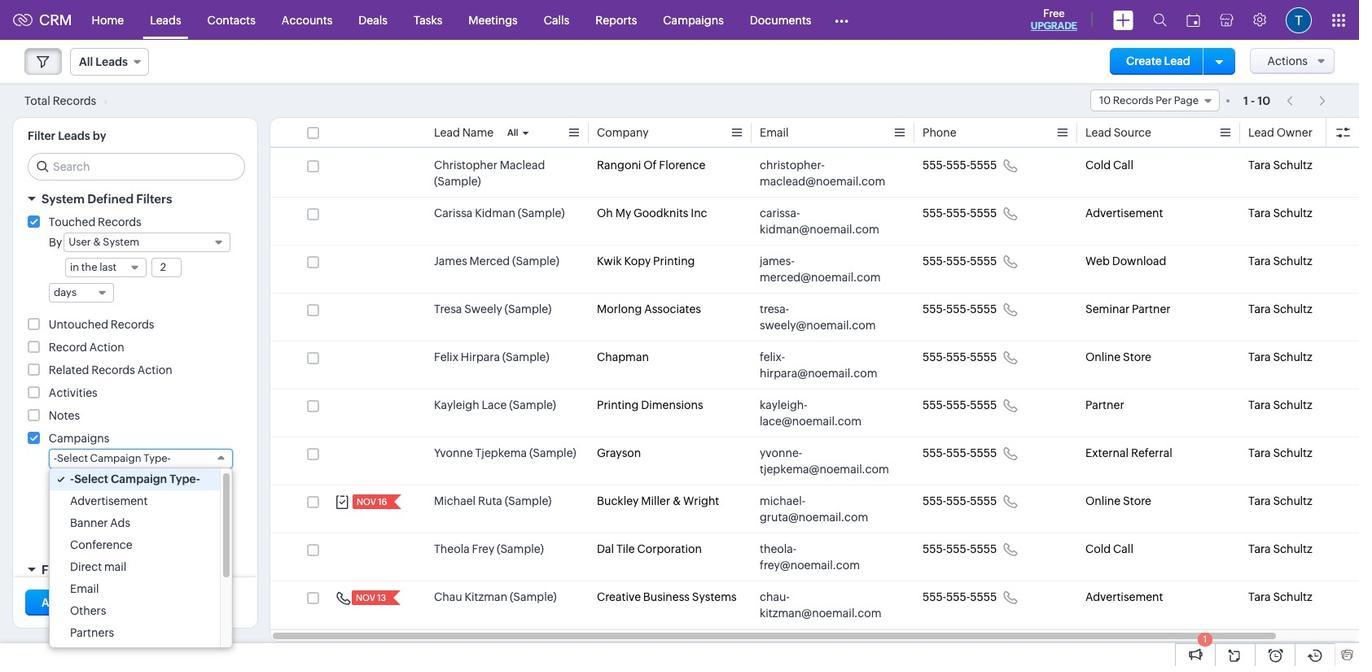 Task type: describe. For each thing, give the bounding box(es) containing it.
list box containing -select campaign type-
[[50, 469, 232, 667]]

8 schultz from the top
[[1273, 495, 1312, 508]]

cold call for christopher- maclead@noemail.com
[[1086, 159, 1133, 172]]

tresa- sweely@noemail.com link
[[760, 301, 890, 334]]

lead inside button
[[1164, 55, 1190, 68]]

free upgrade
[[1031, 7, 1077, 32]]

email option
[[50, 579, 220, 601]]

system
[[42, 192, 85, 206]]

tara for james- merced@noemail.com
[[1248, 255, 1271, 268]]

(sample) for christopher maclead (sample)
[[434, 175, 481, 188]]

felix- hirpara@noemail.com
[[760, 351, 877, 380]]

company
[[597, 126, 649, 139]]

create lead
[[1126, 55, 1190, 68]]

2 store from the top
[[1123, 495, 1151, 508]]

555-555-5555 for felix- hirpara@noemail.com
[[923, 351, 997, 364]]

records for untouched
[[111, 318, 154, 331]]

name
[[462, 126, 494, 139]]

(sample) for james merced (sample)
[[512, 255, 559, 268]]

christopher maclead (sample) link
[[434, 157, 581, 190]]

christopher
[[434, 159, 498, 172]]

10 tara from the top
[[1248, 591, 1271, 604]]

2 online from the top
[[1086, 495, 1121, 508]]

create menu image
[[1113, 10, 1134, 30]]

tara for tresa- sweely@noemail.com
[[1248, 303, 1271, 316]]

filter by fields button
[[13, 556, 257, 585]]

(sample) for tresa sweely (sample)
[[505, 303, 552, 316]]

tara for christopher- maclead@noemail.com
[[1248, 159, 1271, 172]]

lead for lead name
[[434, 126, 460, 139]]

business
[[643, 591, 690, 604]]

felix- hirpara@noemail.com link
[[760, 349, 890, 382]]

of
[[643, 159, 657, 172]]

touched records
[[49, 216, 141, 229]]

felix hirpara (sample)
[[434, 351, 549, 364]]

mail
[[104, 561, 127, 574]]

1 - 10
[[1243, 94, 1270, 107]]

dal tile corporation
[[597, 543, 702, 556]]

relations
[[105, 649, 154, 662]]

loading image
[[99, 99, 107, 105]]

tara schultz for carissa- kidman@noemail.com
[[1248, 207, 1312, 220]]

external
[[1086, 447, 1129, 460]]

filter leads by
[[28, 129, 106, 143]]

reports link
[[582, 0, 650, 39]]

james- merced@noemail.com
[[760, 255, 881, 284]]

chau
[[434, 591, 462, 604]]

schultz for carissa- kidman@noemail.com
[[1273, 207, 1312, 220]]

8 tara from the top
[[1248, 495, 1271, 508]]

public
[[70, 649, 103, 662]]

maclead
[[500, 159, 545, 172]]

lead name
[[434, 126, 494, 139]]

felix hirpara (sample) link
[[434, 349, 549, 366]]

kayleigh- lace@noemail.com link
[[760, 397, 890, 430]]

kopy
[[624, 255, 651, 268]]

james merced (sample) link
[[434, 253, 559, 270]]

touched
[[49, 216, 96, 229]]

cold for theola- frey@noemail.com
[[1086, 543, 1111, 556]]

kayleigh- lace@noemail.com
[[760, 399, 862, 428]]

download
[[1112, 255, 1166, 268]]

gruta@noemail.com
[[760, 511, 868, 524]]

schultz for kayleigh- lace@noemail.com
[[1273, 399, 1312, 412]]

record
[[49, 341, 87, 354]]

frey@noemail.com
[[760, 559, 860, 572]]

1 horizontal spatial printing
[[653, 255, 695, 268]]

tjepkema@noemail.com
[[760, 463, 889, 476]]

conference
[[70, 539, 133, 552]]

5555 for yvonne- tjepkema@noemail.com
[[970, 447, 997, 460]]

create menu element
[[1103, 0, 1143, 39]]

filter for filter by fields
[[42, 564, 71, 577]]

carissa- kidman@noemail.com
[[760, 207, 879, 236]]

goodknits
[[634, 207, 688, 220]]

rangoni
[[597, 159, 641, 172]]

dimensions
[[641, 399, 703, 412]]

contacts
[[207, 13, 256, 26]]

10 schultz from the top
[[1273, 591, 1312, 604]]

direct mail option
[[50, 557, 220, 579]]

(sample) for carissa kidman (sample)
[[518, 207, 565, 220]]

michael ruta (sample)
[[434, 495, 552, 508]]

tresa- sweely@noemail.com
[[760, 303, 876, 332]]

tara schultz for theola- frey@noemail.com
[[1248, 543, 1312, 556]]

tile
[[616, 543, 635, 556]]

0 vertical spatial campaigns
[[663, 13, 724, 26]]

fields
[[91, 564, 126, 577]]

schultz for christopher- maclead@noemail.com
[[1273, 159, 1312, 172]]

5555 for christopher- maclead@noemail.com
[[970, 159, 997, 172]]

deals
[[359, 13, 388, 26]]

accounts
[[282, 13, 333, 26]]

-Select Campaign Type- field
[[49, 450, 233, 469]]

merced
[[470, 255, 510, 268]]

documents
[[750, 13, 811, 26]]

yvonne
[[434, 447, 473, 460]]

crm
[[39, 11, 72, 29]]

public relations option
[[50, 645, 220, 667]]

tresa sweely (sample) link
[[434, 301, 552, 318]]

lead for lead source
[[1086, 126, 1111, 139]]

notes
[[49, 410, 80, 423]]

8 5555 from the top
[[970, 495, 997, 508]]

michael- gruta@noemail.com
[[760, 495, 868, 524]]

5555 for kayleigh- lace@noemail.com
[[970, 399, 997, 412]]

2 horizontal spatial -
[[1251, 94, 1255, 107]]

tara schultz for james- merced@noemail.com
[[1248, 255, 1312, 268]]

1 horizontal spatial partner
[[1132, 303, 1171, 316]]

leads link
[[137, 0, 194, 39]]

associates
[[644, 303, 701, 316]]

5555 for felix- hirpara@noemail.com
[[970, 351, 997, 364]]

deals link
[[346, 0, 401, 39]]

tresa
[[434, 303, 462, 316]]

lace
[[482, 399, 507, 412]]

call for theola- frey@noemail.com
[[1113, 543, 1133, 556]]

cold call for theola- frey@noemail.com
[[1086, 543, 1133, 556]]

(sample) for chau kitzman (sample)
[[510, 591, 557, 604]]

kidman
[[475, 207, 515, 220]]

source
[[1114, 126, 1151, 139]]

tresa-
[[760, 303, 789, 316]]

others
[[70, 605, 106, 618]]

conference option
[[50, 535, 220, 557]]

0 horizontal spatial printing
[[597, 399, 639, 412]]

lace@noemail.com
[[760, 415, 862, 428]]

10 5555 from the top
[[970, 591, 997, 604]]

carissa
[[434, 207, 473, 220]]

2 online store from the top
[[1086, 495, 1151, 508]]

michael-
[[760, 495, 805, 508]]

0 vertical spatial action
[[89, 341, 124, 354]]

upgrade
[[1031, 20, 1077, 32]]

oh my goodknits inc
[[597, 207, 707, 220]]

creative
[[597, 591, 641, 604]]

schultz for yvonne- tjepkema@noemail.com
[[1273, 447, 1312, 460]]

michael
[[434, 495, 476, 508]]

1 vertical spatial leads
[[58, 129, 90, 143]]

sweely@noemail.com
[[760, 319, 876, 332]]

yvonne- tjepkema@noemail.com link
[[760, 445, 890, 478]]

morlong
[[597, 303, 642, 316]]

1 online from the top
[[1086, 351, 1121, 364]]

carissa- kidman@noemail.com link
[[760, 205, 890, 238]]

schultz for felix- hirpara@noemail.com
[[1273, 351, 1312, 364]]

theola- frey@noemail.com
[[760, 543, 860, 572]]

apply filter button
[[25, 590, 119, 616]]

search image
[[1153, 13, 1167, 27]]

create
[[1126, 55, 1162, 68]]

by inside dropdown button
[[74, 564, 89, 577]]

my
[[615, 207, 631, 220]]

8 tara schultz from the top
[[1248, 495, 1312, 508]]

sweely
[[464, 303, 502, 316]]

5555 for carissa- kidman@noemail.com
[[970, 207, 997, 220]]

tara for carissa- kidman@noemail.com
[[1248, 207, 1271, 220]]

merced@noemail.com
[[760, 271, 881, 284]]



Task type: locate. For each thing, give the bounding box(es) containing it.
2 vertical spatial advertisement
[[1086, 591, 1163, 604]]

list box
[[50, 469, 232, 667]]

create lead button
[[1110, 48, 1207, 75]]

profile image
[[1286, 7, 1312, 33]]

hirpara
[[461, 351, 500, 364]]

2 555-555-5555 from the top
[[923, 207, 997, 220]]

online down "seminar"
[[1086, 351, 1121, 364]]

wright
[[683, 495, 719, 508]]

chapman
[[597, 351, 649, 364]]

lead right create
[[1164, 55, 1190, 68]]

filter up apply
[[42, 564, 71, 577]]

calls link
[[531, 0, 582, 39]]

kayleigh
[[434, 399, 479, 412]]

1 5555 from the top
[[970, 159, 997, 172]]

(sample) for kayleigh lace (sample)
[[509, 399, 556, 412]]

6 tara schultz from the top
[[1248, 399, 1312, 412]]

0 horizontal spatial by
[[49, 236, 62, 249]]

-select campaign type- option
[[50, 469, 220, 491]]

nov left 16
[[357, 498, 376, 507]]

select up banner at the bottom left
[[74, 473, 108, 486]]

campaign
[[90, 453, 141, 465], [111, 473, 167, 486]]

leads left the 'by'
[[58, 129, 90, 143]]

filter down total
[[28, 129, 55, 143]]

type- up -select campaign type- option
[[144, 453, 171, 465]]

store down seminar partner
[[1123, 351, 1151, 364]]

leads right home link
[[150, 13, 181, 26]]

records left loading icon at left
[[53, 94, 96, 107]]

meetings link
[[455, 0, 531, 39]]

555-555-5555 for carissa- kidman@noemail.com
[[923, 207, 997, 220]]

tara schultz for christopher- maclead@noemail.com
[[1248, 159, 1312, 172]]

chau kitzman (sample) link
[[434, 590, 557, 606]]

type-
[[144, 453, 171, 465], [170, 473, 200, 486]]

1 vertical spatial online store
[[1086, 495, 1151, 508]]

related records action
[[49, 364, 172, 377]]

records for related
[[91, 364, 135, 377]]

tara for yvonne- tjepkema@noemail.com
[[1248, 447, 1271, 460]]

records for touched
[[98, 216, 141, 229]]

9 tara schultz from the top
[[1248, 543, 1312, 556]]

0 vertical spatial call
[[1113, 159, 1133, 172]]

campaign for the -select campaign type- field
[[90, 453, 141, 465]]

3 tara from the top
[[1248, 255, 1271, 268]]

0 horizontal spatial partner
[[1086, 399, 1124, 412]]

555-555-5555 for james- merced@noemail.com
[[923, 255, 997, 268]]

system defined filters
[[42, 192, 172, 206]]

nov for michael
[[357, 498, 376, 507]]

1 vertical spatial email
[[70, 583, 99, 596]]

1 vertical spatial filter
[[42, 564, 71, 577]]

campaign down the -select campaign type- field
[[111, 473, 167, 486]]

4 555-555-5555 from the top
[[923, 303, 997, 316]]

7 tara schultz from the top
[[1248, 447, 1312, 460]]

lead
[[1164, 55, 1190, 68], [434, 126, 460, 139], [1086, 126, 1111, 139], [1248, 126, 1274, 139]]

campaign inside field
[[90, 453, 141, 465]]

kitzman@noemail.com
[[760, 607, 882, 621]]

6 tara from the top
[[1248, 399, 1271, 412]]

miller
[[641, 495, 670, 508]]

christopher- maclead@noemail.com link
[[760, 157, 890, 190]]

0 vertical spatial partner
[[1132, 303, 1171, 316]]

4 schultz from the top
[[1273, 303, 1312, 316]]

- up banner at the bottom left
[[70, 473, 74, 486]]

(sample) for felix hirpara (sample)
[[502, 351, 549, 364]]

corporation
[[637, 543, 702, 556]]

theola-
[[760, 543, 797, 556]]

partner right "seminar"
[[1132, 303, 1171, 316]]

1 horizontal spatial email
[[760, 126, 789, 139]]

0 vertical spatial email
[[760, 126, 789, 139]]

3 schultz from the top
[[1273, 255, 1312, 268]]

555-555-5555 for tresa- sweely@noemail.com
[[923, 303, 997, 316]]

banner
[[70, 517, 108, 530]]

partner up the external
[[1086, 399, 1124, 412]]

filter inside button
[[75, 597, 103, 610]]

5 5555 from the top
[[970, 351, 997, 364]]

5555 for james- merced@noemail.com
[[970, 255, 997, 268]]

apply
[[42, 597, 73, 610]]

email up christopher-
[[760, 126, 789, 139]]

0 vertical spatial printing
[[653, 255, 695, 268]]

1 555-555-5555 from the top
[[923, 159, 997, 172]]

tara schultz for tresa- sweely@noemail.com
[[1248, 303, 1312, 316]]

tara schultz for felix- hirpara@noemail.com
[[1248, 351, 1312, 364]]

meetings
[[468, 13, 518, 26]]

(sample) right hirpara
[[502, 351, 549, 364]]

0 horizontal spatial email
[[70, 583, 99, 596]]

5 555-555-5555 from the top
[[923, 351, 997, 364]]

(sample) for yvonne tjepkema (sample)
[[529, 447, 576, 460]]

(sample) down christopher
[[434, 175, 481, 188]]

- right 1
[[1251, 94, 1255, 107]]

- down notes on the left bottom
[[54, 453, 57, 465]]

555-555-5555 for christopher- maclead@noemail.com
[[923, 159, 997, 172]]

0 vertical spatial online
[[1086, 351, 1121, 364]]

type- down the -select campaign type- field
[[170, 473, 200, 486]]

1 vertical spatial action
[[137, 364, 172, 377]]

1 tara from the top
[[1248, 159, 1271, 172]]

type- inside option
[[170, 473, 200, 486]]

(sample) right kidman
[[518, 207, 565, 220]]

0 vertical spatial type-
[[144, 453, 171, 465]]

crm link
[[13, 11, 72, 29]]

5555 for tresa- sweely@noemail.com
[[970, 303, 997, 316]]

1 vertical spatial select
[[74, 473, 108, 486]]

printing right kopy
[[653, 255, 695, 268]]

4 tara from the top
[[1248, 303, 1271, 316]]

ruta
[[478, 495, 502, 508]]

0 vertical spatial filter
[[28, 129, 55, 143]]

lead for lead owner
[[1248, 126, 1274, 139]]

navigation
[[1279, 89, 1335, 112]]

0 vertical spatial by
[[49, 236, 62, 249]]

2 tara from the top
[[1248, 207, 1271, 220]]

0 vertical spatial -
[[1251, 94, 1255, 107]]

5 tara schultz from the top
[[1248, 351, 1312, 364]]

(sample) right the lace
[[509, 399, 556, 412]]

10 555-555-5555 from the top
[[923, 591, 997, 604]]

1 vertical spatial printing
[[597, 399, 639, 412]]

1 horizontal spatial campaigns
[[663, 13, 724, 26]]

schultz for tresa- sweely@noemail.com
[[1273, 303, 1312, 316]]

owner
[[1277, 126, 1313, 139]]

online down the external
[[1086, 495, 1121, 508]]

rangoni of florence
[[597, 159, 705, 172]]

555-555-5555 for yvonne- tjepkema@noemail.com
[[923, 447, 997, 460]]

related
[[49, 364, 89, 377]]

yvonne-
[[760, 447, 802, 460]]

kwik kopy printing
[[597, 255, 695, 268]]

christopher-
[[760, 159, 825, 172]]

0 vertical spatial store
[[1123, 351, 1151, 364]]

8 555-555-5555 from the top
[[923, 495, 997, 508]]

9 schultz from the top
[[1273, 543, 1312, 556]]

kayleigh lace (sample) link
[[434, 397, 556, 414]]

advertisement option
[[50, 491, 220, 513]]

email
[[760, 126, 789, 139], [70, 583, 99, 596]]

store down external referral
[[1123, 495, 1151, 508]]

555-555-5555 for theola- frey@noemail.com
[[923, 543, 997, 556]]

1 vertical spatial -
[[54, 453, 57, 465]]

-select campaign type- inside option
[[70, 473, 200, 486]]

-select campaign type- inside field
[[54, 453, 171, 465]]

1 vertical spatial campaign
[[111, 473, 167, 486]]

select down notes on the left bottom
[[57, 453, 88, 465]]

ads
[[110, 517, 130, 530]]

row group
[[270, 150, 1359, 630]]

- inside the -select campaign type- field
[[54, 453, 57, 465]]

0 vertical spatial campaign
[[90, 453, 141, 465]]

(sample) right sweely
[[505, 303, 552, 316]]

2 call from the top
[[1113, 543, 1133, 556]]

kitzman
[[465, 591, 507, 604]]

13
[[377, 594, 386, 603]]

1 call from the top
[[1113, 159, 1133, 172]]

home link
[[79, 0, 137, 39]]

schultz for theola- frey@noemail.com
[[1273, 543, 1312, 556]]

-select campaign type- for the -select campaign type- field
[[54, 453, 171, 465]]

lead source
[[1086, 126, 1151, 139]]

schultz for james- merced@noemail.com
[[1273, 255, 1312, 268]]

1 vertical spatial type-
[[170, 473, 200, 486]]

1 vertical spatial cold
[[1086, 543, 1111, 556]]

10 tara schultz from the top
[[1248, 591, 1312, 604]]

1 online store from the top
[[1086, 351, 1151, 364]]

yvonne- tjepkema@noemail.com
[[760, 447, 889, 476]]

grayson
[[597, 447, 641, 460]]

0 vertical spatial cold
[[1086, 159, 1111, 172]]

5555 for theola- frey@noemail.com
[[970, 543, 997, 556]]

9 5555 from the top
[[970, 543, 997, 556]]

- inside -select campaign type- option
[[70, 473, 74, 486]]

others option
[[50, 601, 220, 623]]

0 horizontal spatial campaigns
[[49, 432, 109, 445]]

kidman@noemail.com
[[760, 223, 879, 236]]

theola- frey@noemail.com link
[[760, 542, 890, 574]]

hirpara@noemail.com
[[760, 367, 877, 380]]

4 5555 from the top
[[970, 303, 997, 316]]

chau- kitzman@noemail.com
[[760, 591, 882, 621]]

6 schultz from the top
[[1273, 399, 1312, 412]]

profile element
[[1276, 0, 1322, 39]]

9 555-555-5555 from the top
[[923, 543, 997, 556]]

records down defined
[[98, 216, 141, 229]]

select inside the -select campaign type- field
[[57, 453, 88, 465]]

1 horizontal spatial -
[[70, 473, 74, 486]]

type- inside field
[[144, 453, 171, 465]]

1 horizontal spatial action
[[137, 364, 172, 377]]

tara for theola- frey@noemail.com
[[1248, 543, 1271, 556]]

0 horizontal spatial -
[[54, 453, 57, 465]]

9 tara from the top
[[1248, 543, 1271, 556]]

(sample) right ruta
[[505, 495, 552, 508]]

7 555-555-5555 from the top
[[923, 447, 997, 460]]

None text field
[[50, 527, 184, 545]]

public relations
[[70, 649, 154, 662]]

(sample) for michael ruta (sample)
[[505, 495, 552, 508]]

2 cold call from the top
[[1086, 543, 1133, 556]]

2 tara schultz from the top
[[1248, 207, 1312, 220]]

printing dimensions
[[597, 399, 703, 412]]

james
[[434, 255, 467, 268]]

email inside option
[[70, 583, 99, 596]]

1 vertical spatial -select campaign type-
[[70, 473, 200, 486]]

campaigns down notes on the left bottom
[[49, 432, 109, 445]]

maclead@noemail.com
[[760, 175, 886, 188]]

- for the -select campaign type- field
[[54, 453, 57, 465]]

5 schultz from the top
[[1273, 351, 1312, 364]]

1 vertical spatial cold call
[[1086, 543, 1133, 556]]

-select campaign type- for list box containing -select campaign type-
[[70, 473, 200, 486]]

actions
[[1267, 55, 1308, 68]]

action up related records action
[[89, 341, 124, 354]]

buckley miller & wright
[[597, 495, 719, 508]]

(sample) right "tjepkema"
[[529, 447, 576, 460]]

1 horizontal spatial by
[[74, 564, 89, 577]]

calls
[[544, 13, 569, 26]]

cold for christopher- maclead@noemail.com
[[1086, 159, 1111, 172]]

by down touched
[[49, 236, 62, 249]]

1 vertical spatial nov
[[356, 594, 375, 603]]

nov left '13'
[[356, 594, 375, 603]]

online store down external referral
[[1086, 495, 1151, 508]]

banner ads option
[[50, 513, 220, 535]]

activities
[[49, 387, 97, 400]]

nov for chau
[[356, 594, 375, 603]]

-select campaign type- down the -select campaign type- field
[[70, 473, 200, 486]]

1 vertical spatial campaigns
[[49, 432, 109, 445]]

schultz
[[1273, 159, 1312, 172], [1273, 207, 1312, 220], [1273, 255, 1312, 268], [1273, 303, 1312, 316], [1273, 351, 1312, 364], [1273, 399, 1312, 412], [1273, 447, 1312, 460], [1273, 495, 1312, 508], [1273, 543, 1312, 556], [1273, 591, 1312, 604]]

filter inside dropdown button
[[42, 564, 71, 577]]

None text field
[[152, 259, 181, 277]]

7 5555 from the top
[[970, 447, 997, 460]]

(sample) right merced
[[512, 255, 559, 268]]

1 tara schultz from the top
[[1248, 159, 1312, 172]]

lead left name
[[434, 126, 460, 139]]

filters
[[136, 192, 172, 206]]

carissa kidman (sample)
[[434, 207, 565, 220]]

1 vertical spatial advertisement
[[70, 495, 148, 508]]

seminar partner
[[1086, 303, 1171, 316]]

3 tara schultz from the top
[[1248, 255, 1312, 268]]

tara for kayleigh- lace@noemail.com
[[1248, 399, 1271, 412]]

0 horizontal spatial leads
[[58, 129, 90, 143]]

yvonne tjepkema (sample)
[[434, 447, 576, 460]]

2 vertical spatial filter
[[75, 597, 103, 610]]

4 tara schultz from the top
[[1248, 303, 1312, 316]]

1 cold from the top
[[1086, 159, 1111, 172]]

campaign for list box containing -select campaign type-
[[111, 473, 167, 486]]

advertisement inside option
[[70, 495, 148, 508]]

records for total
[[53, 94, 96, 107]]

by
[[49, 236, 62, 249], [74, 564, 89, 577]]

tara schultz for kayleigh- lace@noemail.com
[[1248, 399, 1312, 412]]

555-555-5555 for kayleigh- lace@noemail.com
[[923, 399, 997, 412]]

10
[[1258, 94, 1270, 107]]

0 vertical spatial advertisement
[[1086, 207, 1163, 220]]

2 5555 from the top
[[970, 207, 997, 220]]

(sample) inside christopher maclead (sample)
[[434, 175, 481, 188]]

campaign up -select campaign type- option
[[90, 453, 141, 465]]

lead down '10'
[[1248, 126, 1274, 139]]

2 cold from the top
[[1086, 543, 1111, 556]]

0 vertical spatial select
[[57, 453, 88, 465]]

records down record action
[[91, 364, 135, 377]]

carissa kidman (sample) link
[[434, 205, 565, 221]]

1 vertical spatial online
[[1086, 495, 1121, 508]]

oh
[[597, 207, 613, 220]]

kayleigh-
[[760, 399, 808, 412]]

2 vertical spatial -
[[70, 473, 74, 486]]

type- for list box containing -select campaign type-
[[170, 473, 200, 486]]

filter up partners
[[75, 597, 103, 610]]

call for christopher- maclead@noemail.com
[[1113, 159, 1133, 172]]

0 vertical spatial -select campaign type-
[[54, 453, 171, 465]]

3 5555 from the top
[[970, 255, 997, 268]]

(sample) right frey
[[497, 543, 544, 556]]

theola frey (sample) link
[[434, 542, 544, 558]]

-select campaign type-
[[54, 453, 171, 465], [70, 473, 200, 486]]

0 vertical spatial cold call
[[1086, 159, 1133, 172]]

lead left source
[[1086, 126, 1111, 139]]

(sample) right kitzman
[[510, 591, 557, 604]]

1 schultz from the top
[[1273, 159, 1312, 172]]

filter for filter leads by
[[28, 129, 55, 143]]

reports
[[596, 13, 637, 26]]

cold call
[[1086, 159, 1133, 172], [1086, 543, 1133, 556]]

1 vertical spatial store
[[1123, 495, 1151, 508]]

christopher maclead (sample)
[[434, 159, 545, 188]]

3 555-555-5555 from the top
[[923, 255, 997, 268]]

1 store from the top
[[1123, 351, 1151, 364]]

1 cold call from the top
[[1086, 159, 1133, 172]]

0 vertical spatial online store
[[1086, 351, 1151, 364]]

tara schultz for yvonne- tjepkema@noemail.com
[[1248, 447, 1312, 460]]

banner ads
[[70, 517, 130, 530]]

calendar image
[[1186, 13, 1200, 26]]

search element
[[1143, 0, 1177, 40]]

campaign inside option
[[111, 473, 167, 486]]

select inside -select campaign type- option
[[74, 473, 108, 486]]

-select campaign type- up -select campaign type- option
[[54, 453, 171, 465]]

type- for the -select campaign type- field
[[144, 453, 171, 465]]

row group containing christopher maclead (sample)
[[270, 150, 1359, 630]]

tara for felix- hirpara@noemail.com
[[1248, 351, 1271, 364]]

email up apply filter
[[70, 583, 99, 596]]

(sample) for theola frey (sample)
[[497, 543, 544, 556]]

action down "untouched records" on the left top of the page
[[137, 364, 172, 377]]

6 555-555-5555 from the top
[[923, 399, 997, 412]]

1 vertical spatial by
[[74, 564, 89, 577]]

0 vertical spatial nov
[[357, 498, 376, 507]]

Search text field
[[29, 154, 244, 180]]

- for list box containing -select campaign type-
[[70, 473, 74, 486]]

phone
[[923, 126, 957, 139]]

tasks link
[[401, 0, 455, 39]]

1 vertical spatial call
[[1113, 543, 1133, 556]]

records up related records action
[[111, 318, 154, 331]]

documents link
[[737, 0, 824, 39]]

online store down seminar partner
[[1086, 351, 1151, 364]]

6 5555 from the top
[[970, 399, 997, 412]]

1 horizontal spatial leads
[[150, 13, 181, 26]]

printing up 'grayson'
[[597, 399, 639, 412]]

5 tara from the top
[[1248, 351, 1271, 364]]

campaigns right reports link
[[663, 13, 724, 26]]

7 schultz from the top
[[1273, 447, 1312, 460]]

7 tara from the top
[[1248, 447, 1271, 460]]

-
[[1251, 94, 1255, 107], [54, 453, 57, 465], [70, 473, 74, 486]]

2 schultz from the top
[[1273, 207, 1312, 220]]

partners option
[[50, 623, 220, 645]]

by left "fields"
[[74, 564, 89, 577]]

0 horizontal spatial action
[[89, 341, 124, 354]]

frey
[[472, 543, 495, 556]]

1 vertical spatial partner
[[1086, 399, 1124, 412]]

0 vertical spatial leads
[[150, 13, 181, 26]]

web download
[[1086, 255, 1166, 268]]

nov 13 link
[[352, 591, 388, 606]]



Task type: vqa. For each thing, say whether or not it's contained in the screenshot.


